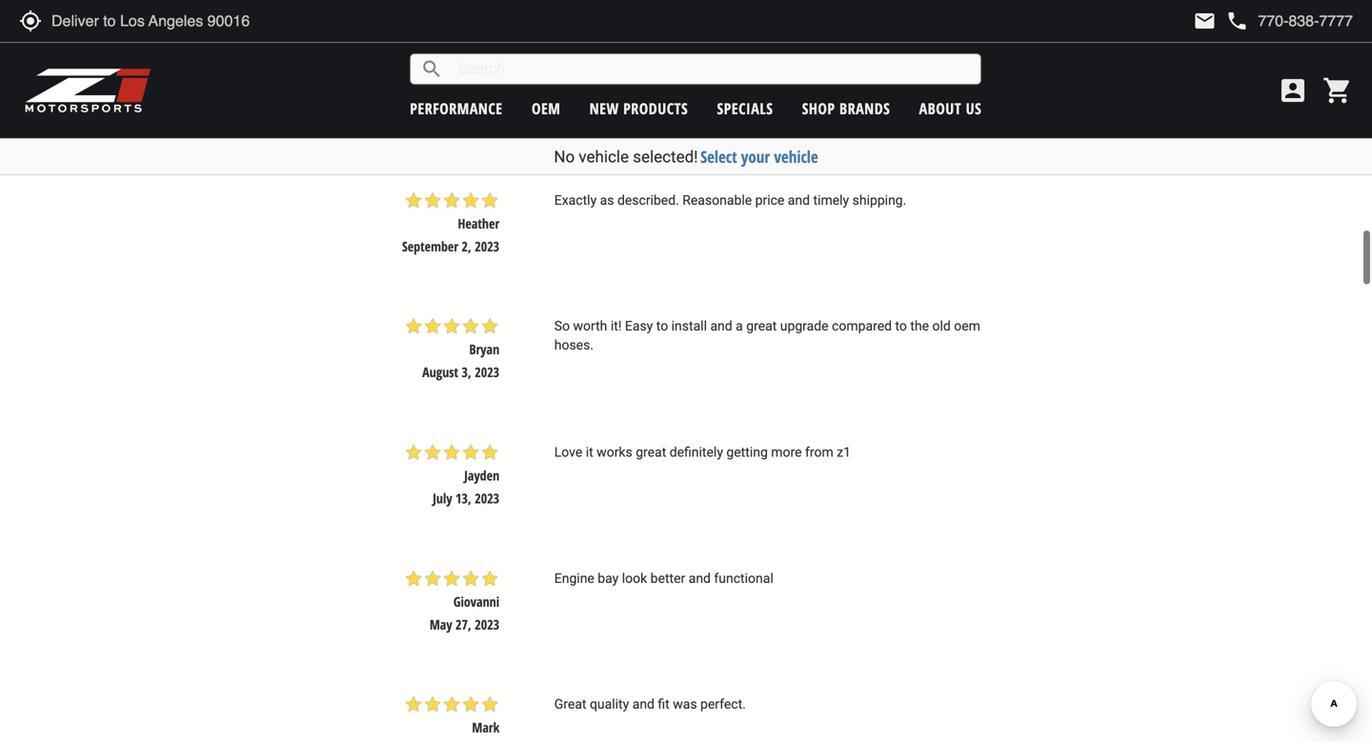Task type: describe. For each thing, give the bounding box(es) containing it.
z1
[[837, 445, 851, 460]]

account_box link
[[1273, 75, 1313, 106]]

jayden
[[464, 467, 500, 485]]

phone link
[[1226, 10, 1353, 32]]

performance link
[[410, 98, 503, 119]]

install
[[672, 319, 707, 334]]

fairlady
[[804, 66, 850, 82]]

reasonable
[[683, 192, 752, 208]]

0 vertical spatial look
[[669, 66, 694, 82]]

your
[[741, 146, 770, 168]]

3,
[[462, 363, 472, 381]]

oem link
[[532, 98, 561, 119]]

phone
[[1226, 10, 1249, 32]]

quality
[[590, 697, 629, 713]]

1 to from the left
[[656, 319, 668, 334]]

new products link
[[590, 98, 688, 119]]

giovanni
[[454, 593, 500, 611]]

heather
[[458, 214, 500, 232]]

star star star star star bryan august 3, 2023
[[404, 317, 500, 381]]

oem
[[532, 98, 561, 119]]

they
[[554, 66, 579, 82]]

works
[[597, 445, 633, 460]]

described.
[[618, 192, 679, 208]]

new products
[[590, 98, 688, 119]]

mail link
[[1194, 10, 1216, 32]]

27,
[[456, 616, 472, 634]]

and up products on the top
[[643, 66, 665, 82]]

shop
[[802, 98, 835, 119]]

may
[[430, 616, 452, 634]]

star star star star star jayden july 13, 2023
[[404, 443, 500, 508]]

about us
[[919, 98, 982, 119]]

about us link
[[919, 98, 982, 119]]

star star star star star mark
[[404, 695, 500, 737]]

worth
[[573, 319, 607, 334]]

specials link
[[717, 98, 773, 119]]

was
[[673, 697, 697, 713]]

star star star star star giovanni may 27, 2023
[[404, 569, 500, 634]]

shop brands
[[802, 98, 890, 119]]

as
[[600, 192, 614, 208]]

z1 motorsports logo image
[[24, 67, 152, 114]]

on
[[731, 66, 746, 82]]

getting
[[727, 445, 768, 460]]

vehicle inside no vehicle selected! select your vehicle
[[579, 147, 629, 166]]

price
[[755, 192, 785, 208]]

more
[[771, 445, 802, 460]]

select
[[701, 146, 737, 168]]

love
[[554, 445, 583, 460]]

2 to from the left
[[895, 319, 907, 334]]

1 vertical spatial fit
[[658, 697, 670, 713]]

account_box
[[1278, 75, 1309, 106]]

from
[[805, 445, 834, 460]]

exactly as described. reasonable price and timely shipping.
[[554, 192, 907, 208]]

perfect.
[[701, 697, 746, 713]]

so
[[554, 319, 570, 334]]

star star star star star heather september 2, 2023
[[402, 191, 500, 255]]

compared
[[832, 319, 892, 334]]

1 horizontal spatial vehicle
[[774, 146, 818, 168]]

mark
[[472, 719, 500, 737]]

so worth it! easy to install and a great upgrade compared to the old oem hoses.
[[554, 319, 981, 353]]

definitely
[[670, 445, 723, 460]]

junier
[[464, 88, 500, 106]]

brands
[[840, 98, 890, 119]]

great quality and fit was perfect.
[[554, 697, 746, 713]]

a
[[736, 319, 743, 334]]

new
[[590, 98, 619, 119]]

2023 for star star star star star giovanni may 27, 2023
[[475, 616, 500, 634]]

Search search field
[[443, 54, 981, 84]]

star star star star star junier september 7, 2023
[[402, 65, 500, 129]]

products
[[623, 98, 688, 119]]

shop brands link
[[802, 98, 890, 119]]

no vehicle selected! select your vehicle
[[554, 146, 818, 168]]

shopping_cart
[[1323, 75, 1353, 106]]



Task type: locate. For each thing, give the bounding box(es) containing it.
engine bay look better and functional
[[554, 571, 774, 586]]

0 horizontal spatial vehicle
[[579, 147, 629, 166]]

mail phone
[[1194, 10, 1249, 32]]

2023 right 27,
[[475, 616, 500, 634]]

fit
[[583, 66, 595, 82], [658, 697, 670, 713]]

0 vertical spatial fit
[[583, 66, 595, 82]]

upgrade
[[780, 319, 829, 334]]

1 horizontal spatial look
[[669, 66, 694, 82]]

september left '7,'
[[402, 111, 458, 129]]

2023 for star star star star star heather september 2, 2023
[[475, 237, 500, 255]]

it!
[[611, 319, 622, 334]]

fit left was
[[658, 697, 670, 713]]

2023 right '7,'
[[475, 111, 500, 129]]

look right bay on the bottom
[[622, 571, 647, 586]]

2 2023 from the top
[[475, 237, 500, 255]]

look
[[669, 66, 694, 82], [622, 571, 647, 586]]

engine
[[554, 571, 595, 586]]

to right easy
[[656, 319, 668, 334]]

select your vehicle link
[[701, 146, 818, 168]]

great right a
[[746, 319, 777, 334]]

and left a
[[710, 319, 733, 334]]

2023 inside star star star star star jayden july 13, 2023
[[475, 489, 500, 508]]

1 2023 from the top
[[475, 111, 500, 129]]

and right price
[[788, 192, 810, 208]]

5 2023 from the top
[[475, 616, 500, 634]]

september left 2,
[[402, 237, 458, 255]]

exactly
[[554, 192, 597, 208]]

bay
[[598, 571, 619, 586]]

2 vertical spatial great
[[636, 445, 666, 460]]

performance
[[410, 98, 503, 119]]

vehicle right "your"
[[774, 146, 818, 168]]

1 vertical spatial great
[[746, 319, 777, 334]]

13,
[[456, 489, 472, 508]]

4 2023 from the top
[[475, 489, 500, 508]]

shopping_cart link
[[1318, 75, 1353, 106]]

2023 right 2,
[[475, 237, 500, 255]]

and right better
[[689, 571, 711, 586]]

3 2023 from the top
[[475, 363, 500, 381]]

september inside star star star star star heather september 2, 2023
[[402, 237, 458, 255]]

oem
[[954, 319, 981, 334]]

september
[[402, 111, 458, 129], [402, 237, 458, 255]]

selected!
[[633, 147, 698, 166]]

easy
[[625, 319, 653, 334]]

specials
[[717, 98, 773, 119]]

great inside 'so worth it! easy to install and a great upgrade compared to the old oem hoses.'
[[746, 319, 777, 334]]

vehicle right no
[[579, 147, 629, 166]]

it
[[586, 445, 593, 460]]

my
[[749, 66, 767, 82]]

hoses.
[[554, 338, 594, 353]]

7,
[[462, 111, 472, 129]]

september for star star star star star junier september 7, 2023
[[402, 111, 458, 129]]

love it works great definitely getting more from z1
[[554, 445, 851, 460]]

to left 'the'
[[895, 319, 907, 334]]

and
[[643, 66, 665, 82], [788, 192, 810, 208], [710, 319, 733, 334], [689, 571, 711, 586], [633, 697, 655, 713]]

2,
[[462, 237, 472, 255]]

search
[[421, 58, 443, 81]]

great
[[554, 697, 587, 713]]

bryan
[[469, 340, 500, 359]]

0 horizontal spatial look
[[622, 571, 647, 586]]

september inside star star star star star junier september 7, 2023
[[402, 111, 458, 129]]

functional
[[714, 571, 774, 586]]

1 vertical spatial look
[[622, 571, 647, 586]]

1 vertical spatial september
[[402, 237, 458, 255]]

1 september from the top
[[402, 111, 458, 129]]

star
[[404, 65, 423, 84], [423, 65, 442, 84], [442, 65, 461, 84], [461, 65, 481, 84], [481, 65, 500, 84], [404, 191, 423, 210], [423, 191, 442, 210], [442, 191, 461, 210], [461, 191, 481, 210], [481, 191, 500, 210], [404, 317, 423, 336], [423, 317, 442, 336], [442, 317, 461, 336], [461, 317, 481, 336], [481, 317, 500, 336], [404, 443, 423, 462], [423, 443, 442, 462], [442, 443, 461, 462], [461, 443, 481, 462], [481, 443, 500, 462], [404, 569, 423, 588], [423, 569, 442, 588], [442, 569, 461, 588], [461, 569, 481, 588], [481, 569, 500, 588], [404, 695, 423, 714], [423, 695, 442, 714], [442, 695, 461, 714], [461, 695, 481, 714], [481, 695, 500, 714]]

look up products on the top
[[669, 66, 694, 82]]

2 september from the top
[[402, 237, 458, 255]]

0 horizontal spatial to
[[656, 319, 668, 334]]

1 horizontal spatial fit
[[658, 697, 670, 713]]

to
[[656, 319, 668, 334], [895, 319, 907, 334]]

no
[[554, 147, 575, 166]]

2023 inside star star star star star junier september 7, 2023
[[475, 111, 500, 129]]

september for star star star star star heather september 2, 2023
[[402, 237, 458, 255]]

0 vertical spatial great
[[697, 66, 728, 82]]

old
[[933, 319, 951, 334]]

2023
[[475, 111, 500, 129], [475, 237, 500, 255], [475, 363, 500, 381], [475, 489, 500, 508], [475, 616, 500, 634]]

1 horizontal spatial to
[[895, 319, 907, 334]]

1 horizontal spatial great
[[697, 66, 728, 82]]

better
[[651, 571, 686, 586]]

and inside 'so worth it! easy to install and a great upgrade compared to the old oem hoses.'
[[710, 319, 733, 334]]

2023 inside star star star star star giovanni may 27, 2023
[[475, 616, 500, 634]]

timely
[[813, 192, 849, 208]]

2023 down jayden
[[475, 489, 500, 508]]

2023 inside star star star star star heather september 2, 2023
[[475, 237, 500, 255]]

and right quality
[[633, 697, 655, 713]]

perfect
[[598, 66, 640, 82]]

mail
[[1194, 10, 1216, 32]]

2023 for star star star star star jayden july 13, 2023
[[475, 489, 500, 508]]

about
[[919, 98, 962, 119]]

fit right they
[[583, 66, 595, 82]]

0 horizontal spatial great
[[636, 445, 666, 460]]

2023 for star star star star star junier september 7, 2023
[[475, 111, 500, 129]]

great right the works
[[636, 445, 666, 460]]

the
[[911, 319, 929, 334]]

august
[[422, 363, 458, 381]]

2 horizontal spatial great
[[746, 319, 777, 334]]

0 vertical spatial september
[[402, 111, 458, 129]]

2023 inside star star star star star bryan august 3, 2023
[[475, 363, 500, 381]]

they fit perfect and look great on my 2005 fairlady
[[554, 66, 850, 82]]

2023 for star star star star star bryan august 3, 2023
[[475, 363, 500, 381]]

vehicle
[[774, 146, 818, 168], [579, 147, 629, 166]]

great left on
[[697, 66, 728, 82]]

us
[[966, 98, 982, 119]]

0 horizontal spatial fit
[[583, 66, 595, 82]]

2005
[[771, 66, 801, 82]]

2023 right 3,
[[475, 363, 500, 381]]

shipping.
[[853, 192, 907, 208]]



Task type: vqa. For each thing, say whether or not it's contained in the screenshot.


